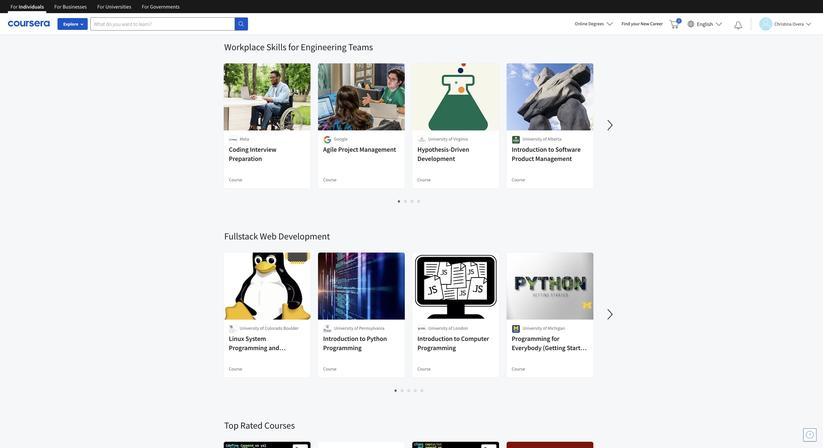 Task type: locate. For each thing, give the bounding box(es) containing it.
to inside introduction to software product management
[[549, 145, 555, 154]]

2
[[405, 9, 408, 15], [405, 198, 408, 205], [402, 388, 404, 394]]

list inside the workplace skills for engineering teams carousel element
[[224, 198, 595, 205]]

banner navigation
[[5, 0, 185, 13]]

1 for from the left
[[11, 3, 18, 10]]

workplace
[[224, 41, 265, 53]]

interview
[[250, 145, 277, 154]]

to down university of pennsylvania
[[360, 335, 366, 343]]

2 button for fullstack web development
[[400, 387, 406, 395]]

2 button for workplace skills for engineering teams
[[403, 198, 410, 205]]

5
[[421, 388, 424, 394]]

4 inside fullstack web development carousel element
[[415, 388, 417, 394]]

introduction inside introduction to python programming
[[323, 335, 359, 343]]

management right project
[[360, 145, 396, 154]]

university right university of alberta image
[[523, 136, 543, 142]]

management down software at right top
[[536, 155, 573, 163]]

1 vertical spatial 2 button
[[403, 198, 410, 205]]

of left michigan
[[543, 326, 547, 332]]

list inside fullstack web development carousel element
[[224, 387, 595, 395]]

introduction down the university of pennsylvania image
[[323, 335, 359, 343]]

google image
[[323, 136, 332, 144]]

introduction inside introduction to software product management
[[512, 145, 548, 154]]

meta
[[240, 136, 249, 142]]

top
[[224, 420, 239, 432]]

0 vertical spatial 4 button
[[416, 8, 423, 16]]

introduction
[[512, 145, 548, 154], [323, 335, 359, 343], [418, 335, 453, 343], [229, 353, 264, 361]]

2 inside fullstack web development carousel element
[[402, 388, 404, 394]]

3 button inside explore and create internet of things carousel element
[[410, 8, 416, 16]]

explore button
[[58, 18, 88, 30]]

4 for from the left
[[142, 3, 149, 10]]

1 horizontal spatial for
[[552, 335, 560, 343]]

programming inside the linux system programming and introduction to buildroot
[[229, 344, 268, 352]]

4 button for fullstack web development
[[413, 387, 419, 395]]

university
[[429, 136, 448, 142], [523, 136, 543, 142], [240, 326, 259, 332], [334, 326, 354, 332], [429, 326, 448, 332], [523, 326, 543, 332]]

introduction for introduction to python programming
[[323, 335, 359, 343]]

5 button
[[419, 387, 426, 395]]

introduction to python programming
[[323, 335, 387, 352]]

2 for workplace skills for engineering teams
[[405, 198, 408, 205]]

new
[[641, 21, 650, 27]]

programming down system on the left of page
[[229, 344, 268, 352]]

0 vertical spatial 3 button
[[410, 8, 416, 16]]

introduction inside introduction to computer programming
[[418, 335, 453, 343]]

of for programming
[[260, 326, 264, 332]]

system
[[246, 335, 266, 343]]

1 vertical spatial 2
[[405, 198, 408, 205]]

list inside explore and create internet of things carousel element
[[224, 8, 595, 16]]

development inside fullstack web development carousel element
[[279, 231, 330, 242]]

workplace skills for engineering teams
[[224, 41, 373, 53]]

introduction up product
[[512, 145, 548, 154]]

1 for workplace skills for engineering teams
[[398, 198, 401, 205]]

1 vertical spatial 4 button
[[416, 198, 423, 205]]

university up system on the left of page
[[240, 326, 259, 332]]

4 inside explore and create internet of things carousel element
[[418, 9, 421, 15]]

for left "governments"
[[142, 3, 149, 10]]

1 vertical spatial 3 button
[[410, 198, 416, 205]]

2 vertical spatial 3
[[408, 388, 411, 394]]

development for driven
[[418, 155, 456, 163]]

hypothesis-driven development
[[418, 145, 470, 163]]

1 vertical spatial list
[[224, 198, 595, 205]]

workplace skills for engineering teams carousel element
[[221, 21, 824, 211]]

university right university of london icon
[[429, 326, 448, 332]]

christina overa button
[[752, 17, 812, 30]]

university right university of michigan icon
[[523, 326, 543, 332]]

4 button
[[416, 8, 423, 16], [416, 198, 423, 205], [413, 387, 419, 395]]

hypothesis-
[[418, 145, 451, 154]]

programming inside introduction to python programming
[[323, 344, 362, 352]]

of left london
[[449, 326, 453, 332]]

3
[[411, 9, 414, 15], [411, 198, 414, 205], [408, 388, 411, 394]]

3 list from the top
[[224, 387, 595, 395]]

programming inside "programming for everybody (getting started with python)"
[[512, 335, 551, 343]]

0 horizontal spatial development
[[279, 231, 330, 242]]

online degrees button
[[570, 16, 619, 31]]

university of alberta image
[[512, 136, 521, 144]]

fullstack web development carousel element
[[221, 211, 824, 400]]

4 for workplace skills for engineering teams
[[418, 198, 421, 205]]

coding
[[229, 145, 249, 154]]

2 vertical spatial 1
[[395, 388, 398, 394]]

2 list from the top
[[224, 198, 595, 205]]

project
[[339, 145, 359, 154]]

of for computer
[[449, 326, 453, 332]]

1 button
[[396, 8, 403, 16], [396, 198, 403, 205], [393, 387, 400, 395]]

to inside introduction to python programming
[[360, 335, 366, 343]]

boulder
[[284, 326, 299, 332]]

3 button inside the workplace skills for engineering teams carousel element
[[410, 198, 416, 205]]

businesses
[[63, 3, 87, 10]]

london
[[454, 326, 469, 332]]

python
[[367, 335, 387, 343]]

0 vertical spatial 4
[[418, 9, 421, 15]]

1 inside explore and create internet of things carousel element
[[398, 9, 401, 15]]

1 for fullstack web development
[[395, 388, 398, 394]]

1 horizontal spatial development
[[418, 155, 456, 163]]

introduction down university of london icon
[[418, 335, 453, 343]]

4 button inside explore and create internet of things carousel element
[[416, 8, 423, 16]]

started
[[567, 344, 588, 352]]

2 vertical spatial 2
[[402, 388, 404, 394]]

to down london
[[454, 335, 460, 343]]

3 inside the workplace skills for engineering teams carousel element
[[411, 198, 414, 205]]

university right the university of pennsylvania image
[[334, 326, 354, 332]]

0 vertical spatial 3
[[411, 9, 414, 15]]

of up introduction to python programming
[[355, 326, 359, 332]]

2 for from the left
[[54, 3, 62, 10]]

governments
[[150, 3, 180, 10]]

overa
[[793, 21, 805, 27]]

development for web
[[279, 231, 330, 242]]

top rated courses carousel element
[[221, 400, 824, 449]]

buildroot
[[273, 353, 299, 361]]

university up the 'hypothesis-'
[[429, 136, 448, 142]]

for left individuals
[[11, 3, 18, 10]]

3 for workplace skills for engineering teams
[[411, 198, 414, 205]]

2 inside the workplace skills for engineering teams carousel element
[[405, 198, 408, 205]]

online degrees
[[575, 21, 605, 27]]

programming up everybody
[[512, 335, 551, 343]]

course for linux system programming and introduction to buildroot
[[229, 366, 243, 372]]

to inside introduction to computer programming
[[454, 335, 460, 343]]

0 vertical spatial for
[[289, 41, 299, 53]]

to down and
[[266, 353, 271, 361]]

programming
[[512, 335, 551, 343], [229, 344, 268, 352], [323, 344, 362, 352], [418, 344, 456, 352]]

1 button for fullstack web development
[[393, 387, 400, 395]]

to down alberta
[[549, 145, 555, 154]]

introduction inside the linux system programming and introduction to buildroot
[[229, 353, 264, 361]]

3 button
[[410, 8, 416, 16], [410, 198, 416, 205], [406, 387, 413, 395]]

for for governments
[[142, 3, 149, 10]]

find
[[622, 21, 631, 27]]

programming inside introduction to computer programming
[[418, 344, 456, 352]]

for individuals
[[11, 3, 44, 10]]

course for programming for everybody (getting started with python)
[[512, 366, 526, 372]]

for for universities
[[97, 3, 105, 10]]

introduction to software product management
[[512, 145, 581, 163]]

list
[[224, 8, 595, 16], [224, 198, 595, 205], [224, 387, 595, 395]]

of left 'colorado' at the left
[[260, 326, 264, 332]]

for left 'businesses'
[[54, 3, 62, 10]]

for right skills
[[289, 41, 299, 53]]

2 button
[[403, 8, 410, 16], [403, 198, 410, 205], [400, 387, 406, 395]]

university of pennsylvania image
[[323, 325, 332, 334]]

2 vertical spatial 4
[[415, 388, 417, 394]]

of for everybody
[[543, 326, 547, 332]]

1 inside fullstack web development carousel element
[[395, 388, 398, 394]]

4 button inside the workplace skills for engineering teams carousel element
[[416, 198, 423, 205]]

4 inside the workplace skills for engineering teams carousel element
[[418, 198, 421, 205]]

1 vertical spatial 1
[[398, 198, 401, 205]]

your
[[632, 21, 640, 27]]

introduction down system on the left of page
[[229, 353, 264, 361]]

4
[[418, 9, 421, 15], [418, 198, 421, 205], [415, 388, 417, 394]]

of for development
[[449, 136, 453, 142]]

1 vertical spatial management
[[536, 155, 573, 163]]

of left virginia
[[449, 136, 453, 142]]

of
[[449, 136, 453, 142], [543, 136, 547, 142], [260, 326, 264, 332], [355, 326, 359, 332], [449, 326, 453, 332], [543, 326, 547, 332]]

university for introduction to computer programming
[[429, 326, 448, 332]]

2 vertical spatial 2 button
[[400, 387, 406, 395]]

0 vertical spatial 2
[[405, 9, 408, 15]]

0 vertical spatial development
[[418, 155, 456, 163]]

fullstack
[[224, 231, 258, 242]]

None search field
[[90, 17, 248, 30]]

meta image
[[229, 136, 237, 144]]

0 horizontal spatial for
[[289, 41, 299, 53]]

next slide image
[[603, 117, 619, 133]]

1 vertical spatial 1 button
[[396, 198, 403, 205]]

linux
[[229, 335, 244, 343]]

3 for from the left
[[97, 3, 105, 10]]

for
[[11, 3, 18, 10], [54, 3, 62, 10], [97, 3, 105, 10], [142, 3, 149, 10]]

management
[[360, 145, 396, 154], [536, 155, 573, 163]]

to for software
[[549, 145, 555, 154]]

4 button inside fullstack web development carousel element
[[413, 387, 419, 395]]

2 vertical spatial 4 button
[[413, 387, 419, 395]]

for
[[289, 41, 299, 53], [552, 335, 560, 343]]

0 horizontal spatial management
[[360, 145, 396, 154]]

development inside hypothesis-driven development
[[418, 155, 456, 163]]

next slide image
[[603, 307, 619, 323]]

2 inside explore and create internet of things carousel element
[[405, 9, 408, 15]]

teams
[[349, 41, 373, 53]]

for left universities
[[97, 3, 105, 10]]

1 horizontal spatial management
[[536, 155, 573, 163]]

of for python
[[355, 326, 359, 332]]

linux system programming and introduction to buildroot
[[229, 335, 299, 361]]

1
[[398, 9, 401, 15], [398, 198, 401, 205], [395, 388, 398, 394]]

everybody
[[512, 344, 542, 352]]

university of colorado boulder
[[240, 326, 299, 332]]

1 vertical spatial 4
[[418, 198, 421, 205]]

programming down university of london
[[418, 344, 456, 352]]

1 vertical spatial for
[[552, 335, 560, 343]]

programming down the university of pennsylvania image
[[323, 344, 362, 352]]

course
[[229, 177, 243, 183], [323, 177, 337, 183], [418, 177, 431, 183], [512, 177, 526, 183], [229, 366, 243, 372], [323, 366, 337, 372], [418, 366, 431, 372], [512, 366, 526, 372]]

of left alberta
[[543, 136, 547, 142]]

christina
[[775, 21, 793, 27]]

development
[[418, 155, 456, 163], [279, 231, 330, 242]]

1 inside the workplace skills for engineering teams carousel element
[[398, 198, 401, 205]]

university for introduction to python programming
[[334, 326, 354, 332]]

university of pennsylvania
[[334, 326, 385, 332]]

courses
[[265, 420, 295, 432]]

3 inside fullstack web development carousel element
[[408, 388, 411, 394]]

1 list from the top
[[224, 8, 595, 16]]

2 vertical spatial list
[[224, 387, 595, 395]]

skills
[[267, 41, 287, 53]]

2 vertical spatial 1 button
[[393, 387, 400, 395]]

virginia
[[454, 136, 468, 142]]

1 vertical spatial 3
[[411, 198, 414, 205]]

2 vertical spatial 3 button
[[406, 387, 413, 395]]

for up (getting
[[552, 335, 560, 343]]

1 vertical spatial development
[[279, 231, 330, 242]]

university of virginia
[[429, 136, 468, 142]]

to
[[549, 145, 555, 154], [360, 335, 366, 343], [454, 335, 460, 343], [266, 353, 271, 361]]

0 vertical spatial 1
[[398, 9, 401, 15]]

0 vertical spatial list
[[224, 8, 595, 16]]

university of london image
[[418, 325, 426, 334]]



Task type: vqa. For each thing, say whether or not it's contained in the screenshot.


Task type: describe. For each thing, give the bounding box(es) containing it.
agile
[[323, 145, 337, 154]]

colorado
[[265, 326, 283, 332]]

engineering
[[301, 41, 347, 53]]

course for introduction to software product management
[[512, 177, 526, 183]]

for businesses
[[54, 3, 87, 10]]

university of michigan image
[[512, 325, 521, 334]]

course for coding interview preparation
[[229, 177, 243, 183]]

for governments
[[142, 3, 180, 10]]

with
[[512, 353, 525, 361]]

preparation
[[229, 155, 262, 163]]

individuals
[[19, 3, 44, 10]]

shopping cart: 1 item image
[[670, 18, 683, 29]]

christina overa
[[775, 21, 805, 27]]

computer
[[462, 335, 490, 343]]

university of virginia image
[[418, 136, 426, 144]]

to for computer
[[454, 335, 460, 343]]

4 for fullstack web development
[[415, 388, 417, 394]]

introduction for introduction to computer programming
[[418, 335, 453, 343]]

universities
[[106, 3, 131, 10]]

find your new career link
[[619, 20, 667, 28]]

3 inside explore and create internet of things carousel element
[[411, 9, 414, 15]]

list for workplace skills for engineering teams
[[224, 198, 595, 205]]

michigan
[[548, 326, 566, 332]]

university for programming for everybody (getting started with python)
[[523, 326, 543, 332]]

online
[[575, 21, 588, 27]]

of for software
[[543, 136, 547, 142]]

degrees
[[589, 21, 605, 27]]

university of london
[[429, 326, 469, 332]]

programming for everybody (getting started with python)
[[512, 335, 588, 361]]

explore
[[63, 21, 78, 27]]

0 vertical spatial management
[[360, 145, 396, 154]]

for universities
[[97, 3, 131, 10]]

to for python
[[360, 335, 366, 343]]

1 button for workplace skills for engineering teams
[[396, 198, 403, 205]]

management inside introduction to software product management
[[536, 155, 573, 163]]

university of colorado boulder image
[[229, 325, 237, 334]]

university for hypothesis-driven development
[[429, 136, 448, 142]]

driven
[[451, 145, 470, 154]]

find your new career
[[622, 21, 664, 27]]

career
[[651, 21, 664, 27]]

advanced learning algorithms course by deeplearning.ai, stanford university, image
[[507, 442, 594, 449]]

for for individuals
[[11, 3, 18, 10]]

university of alberta
[[523, 136, 562, 142]]

(getting
[[543, 344, 566, 352]]

What do you want to learn? text field
[[90, 17, 235, 30]]

university of michigan
[[523, 326, 566, 332]]

english button
[[686, 13, 726, 35]]

course for hypothesis-driven development
[[418, 177, 431, 183]]

introduction to computer programming
[[418, 335, 490, 352]]

agile project management
[[323, 145, 396, 154]]

python)
[[526, 353, 548, 361]]

course for agile project management
[[323, 177, 337, 183]]

to inside the linux system programming and introduction to buildroot
[[266, 353, 271, 361]]

3 button for workplace skills for engineering teams
[[410, 198, 416, 205]]

university for introduction to software product management
[[523, 136, 543, 142]]

for for businesses
[[54, 3, 62, 10]]

3 button for fullstack web development
[[406, 387, 413, 395]]

4 button for workplace skills for engineering teams
[[416, 198, 423, 205]]

rated
[[241, 420, 263, 432]]

0 vertical spatial 1 button
[[396, 8, 403, 16]]

for inside "programming for everybody (getting started with python)"
[[552, 335, 560, 343]]

0 vertical spatial 2 button
[[403, 8, 410, 16]]

software
[[556, 145, 581, 154]]

help center image
[[807, 432, 815, 439]]

list for fullstack web development
[[224, 387, 595, 395]]

course for introduction to computer programming
[[418, 366, 431, 372]]

fullstack web development
[[224, 231, 330, 242]]

pennsylvania
[[359, 326, 385, 332]]

course for introduction to python programming
[[323, 366, 337, 372]]

explore and create internet of things carousel element
[[0, 0, 599, 21]]

3 for fullstack web development
[[408, 388, 411, 394]]

google
[[334, 136, 348, 142]]

coursera image
[[8, 19, 50, 29]]

web
[[260, 231, 277, 242]]

and
[[269, 344, 280, 352]]

coding interview preparation
[[229, 145, 277, 163]]

2 for fullstack web development
[[402, 388, 404, 394]]

build a modern computer from first principles: nand to tetris part ii (project-centered course) course by hebrew university of jerusalem, image
[[318, 442, 405, 449]]

product
[[512, 155, 535, 163]]

english
[[698, 21, 714, 27]]

university for linux system programming and introduction to buildroot
[[240, 326, 259, 332]]

alberta
[[548, 136, 562, 142]]

introduction for introduction to software product management
[[512, 145, 548, 154]]

show notifications image
[[735, 21, 743, 29]]

top rated courses
[[224, 420, 295, 432]]



